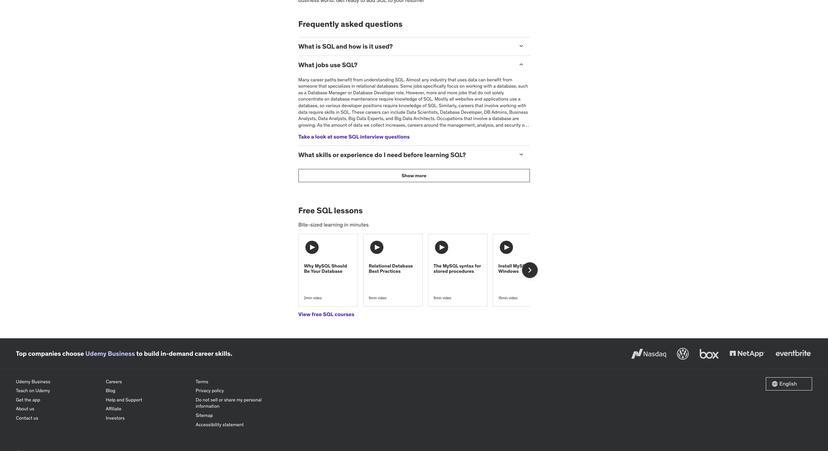 Task type: describe. For each thing, give the bounding box(es) containing it.
small image for what is sql and how is it used?
[[518, 43, 525, 49]]

paths
[[325, 77, 337, 83]]

are
[[513, 116, 520, 122]]

however,
[[406, 90, 426, 96]]

that up focus
[[448, 77, 457, 83]]

1 vertical spatial sql?
[[451, 151, 466, 159]]

of down however,
[[419, 96, 423, 102]]

websites
[[456, 96, 474, 102]]

1 horizontal spatial can
[[479, 77, 486, 83]]

terms privacy policy do not sell or share my personal information sitemap accessibility statement
[[196, 379, 262, 428]]

such
[[519, 83, 529, 89]]

almost
[[407, 77, 421, 83]]

that down developer,
[[464, 116, 473, 122]]

someone
[[299, 83, 318, 89]]

0 vertical spatial us
[[29, 406, 34, 412]]

and up increases,
[[386, 116, 394, 122]]

statement
[[223, 422, 244, 428]]

specifically
[[424, 83, 446, 89]]

sell
[[211, 397, 218, 403]]

top companies choose udemy business to build in-demand career skills.
[[16, 350, 233, 358]]

not inside many career paths benefit from understanding sql. almost any industry that uses data can benefit from someone that specializes in relational databases. some jobs specifically focus on working with a database, such as a database manager or database developer role. however, more and more jobs that do not solely concentrate on database maintenance require knowledge of sql. mostly all websites and applications use a database, so various developer positions require knowledge of sql. similarly, careers that involve working with data require skills in sql. these careers can include data scientists, database developer, db admins, business analysts, data analysts, big data experts, and big data architects. occupations that involve a database are growing. as the amount of data we collect increases, careers around the management, analysis, and security of that data will also increase. take a look at some sql interview questions
[[485, 90, 492, 96]]

2 is from the left
[[363, 42, 368, 50]]

sql. left mostly
[[424, 96, 434, 102]]

a down the "such"
[[519, 96, 521, 102]]

english button
[[767, 377, 813, 391]]

accessibility statement link
[[196, 420, 281, 430]]

or inside many career paths benefit from understanding sql. almost any industry that uses data can benefit from someone that specializes in relational databases. some jobs specifically focus on working with a database, such as a database manager or database developer role. however, more and more jobs that do not solely concentrate on database maintenance require knowledge of sql. mostly all websites and applications use a database, so various developer positions require knowledge of sql. similarly, careers that involve working with data require skills in sql. these careers can include data scientists, database developer, db admins, business analysts, data analysts, big data experts, and big data architects. occupations that involve a database are growing. as the amount of data we collect increases, careers around the management, analysis, and security of that data will also increase. take a look at some sql interview questions
[[348, 90, 352, 96]]

bite-sized learning in minutes
[[299, 221, 369, 228]]

around
[[424, 122, 439, 128]]

1 vertical spatial jobs
[[414, 83, 423, 89]]

share
[[224, 397, 236, 403]]

db
[[485, 109, 491, 115]]

what skills or experience do i need before learning sql? button
[[299, 151, 513, 159]]

positions
[[363, 103, 382, 109]]

some
[[401, 83, 413, 89]]

sized
[[311, 221, 323, 228]]

5min for the mysql syntax for stored procedures
[[434, 296, 442, 301]]

video for install mysql on windows
[[509, 296, 518, 301]]

mysql inside install mysql on windows
[[514, 263, 529, 269]]

data up as
[[318, 116, 328, 122]]

do inside many career paths benefit from understanding sql. almost any industry that uses data can benefit from someone that specializes in relational databases. some jobs specifically focus on working with a database, such as a database manager or database developer role. however, more and more jobs that do not solely concentrate on database maintenance require knowledge of sql. mostly all websites and applications use a database, so various developer positions require knowledge of sql. similarly, careers that involve working with data require skills in sql. these careers can include data scientists, database developer, db admins, business analysts, data analysts, big data experts, and big data architects. occupations that involve a database are growing. as the amount of data we collect increases, careers around the management, analysis, and security of that data will also increase. take a look at some sql interview questions
[[478, 90, 484, 96]]

look
[[316, 133, 326, 140]]

help and support link
[[106, 396, 191, 405]]

relational
[[369, 263, 391, 269]]

0 vertical spatial require
[[379, 96, 394, 102]]

15min
[[499, 296, 508, 301]]

eventbrite image
[[775, 347, 813, 361]]

that down the growing.
[[299, 129, 307, 134]]

role.
[[396, 90, 405, 96]]

contact us link
[[16, 414, 101, 423]]

2 vertical spatial udemy
[[35, 388, 50, 394]]

next image
[[525, 265, 536, 276]]

analysis,
[[478, 122, 495, 128]]

that up websites on the top right of the page
[[469, 90, 477, 96]]

a left look
[[311, 133, 314, 140]]

careers link
[[106, 377, 191, 387]]

mysql for procedures
[[443, 263, 459, 269]]

or inside terms privacy policy do not sell or share my personal information sitemap accessibility statement
[[219, 397, 223, 403]]

data right include
[[407, 109, 417, 115]]

2 horizontal spatial the
[[440, 122, 447, 128]]

1 horizontal spatial the
[[324, 122, 331, 128]]

these
[[352, 109, 365, 115]]

that down paths
[[319, 83, 327, 89]]

2min
[[304, 296, 312, 301]]

in-
[[161, 350, 169, 358]]

and inside the careers blog help and support affiliate investors
[[117, 397, 124, 403]]

1 horizontal spatial careers
[[408, 122, 423, 128]]

1 vertical spatial or
[[333, 151, 339, 159]]

use inside many career paths benefit from understanding sql. almost any industry that uses data can benefit from someone that specializes in relational databases. some jobs specifically focus on working with a database, such as a database manager or database developer role. however, more and more jobs that do not solely concentrate on database maintenance require knowledge of sql. mostly all websites and applications use a database, so various developer positions require knowledge of sql. similarly, careers that involve working with data require skills in sql. these careers can include data scientists, database developer, db admins, business analysts, data analysts, big data experts, and big data architects. occupations that involve a database are growing. as the amount of data we collect increases, careers around the management, analysis, and security of that data will also increase. take a look at some sql interview questions
[[510, 96, 518, 102]]

sql. up some
[[396, 77, 406, 83]]

on inside install mysql on windows
[[530, 263, 536, 269]]

and left "how"
[[336, 42, 348, 50]]

questions inside many career paths benefit from understanding sql. almost any industry that uses data can benefit from someone that specializes in relational databases. some jobs specifically focus on working with a database, such as a database manager or database developer role. however, more and more jobs that do not solely concentrate on database maintenance require knowledge of sql. mostly all websites and applications use a database, so various developer positions require knowledge of sql. similarly, careers that involve working with data require skills in sql. these careers can include data scientists, database developer, db admins, business analysts, data analysts, big data experts, and big data architects. occupations that involve a database are growing. as the amount of data we collect increases, careers around the management, analysis, and security of that data will also increase. take a look at some sql interview questions
[[385, 133, 410, 140]]

video for the mysql syntax for stored procedures
[[443, 296, 452, 301]]

what for what is sql and how is it used?
[[299, 42, 315, 50]]

some
[[334, 133, 348, 140]]

that up developer,
[[475, 103, 484, 109]]

2min video
[[304, 296, 322, 301]]

developer
[[342, 103, 362, 109]]

database up "occupations"
[[441, 109, 460, 115]]

15min video
[[499, 296, 518, 301]]

minutes
[[350, 221, 369, 228]]

what is sql and how is it used? button
[[299, 42, 513, 50]]

blog link
[[106, 387, 191, 396]]

0 vertical spatial involve
[[485, 103, 499, 109]]

how
[[349, 42, 362, 50]]

2 big from the left
[[395, 116, 402, 122]]

mysql for database
[[315, 263, 331, 269]]

what for what jobs use sql?
[[299, 61, 315, 69]]

1 vertical spatial do
[[375, 151, 383, 159]]

top
[[16, 350, 27, 358]]

take
[[299, 133, 310, 140]]

investors
[[106, 415, 125, 421]]

accessibility
[[196, 422, 222, 428]]

on up so
[[325, 96, 330, 102]]

1 horizontal spatial working
[[500, 103, 517, 109]]

1 vertical spatial involve
[[474, 116, 488, 122]]

developer
[[374, 90, 395, 96]]

sql up sized
[[317, 206, 333, 216]]

why
[[304, 263, 314, 269]]

data down these
[[357, 116, 367, 122]]

more inside show more button
[[416, 173, 427, 179]]

the inside udemy business teach on udemy get the app about us contact us
[[24, 397, 31, 403]]

free sql lessons
[[299, 206, 363, 216]]

free
[[312, 311, 322, 318]]

1 vertical spatial skills
[[316, 151, 332, 159]]

0 horizontal spatial sql?
[[342, 61, 358, 69]]

as
[[299, 90, 303, 96]]

5min video for the mysql syntax for stored procedures
[[434, 296, 452, 301]]

many career paths benefit from understanding sql. almost any industry that uses data can benefit from someone that specializes in relational databases. some jobs specifically focus on working with a database, such as a database manager or database developer role. however, more and more jobs that do not solely concentrate on database maintenance require knowledge of sql. mostly all websites and applications use a database, so various developer positions require knowledge of sql. similarly, careers that involve working with data require skills in sql. these careers can include data scientists, database developer, db admins, business analysts, data analysts, big data experts, and big data architects. occupations that involve a database are growing. as the amount of data we collect increases, careers around the management, analysis, and security of that data will also increase. take a look at some sql interview questions
[[299, 77, 529, 140]]

a right the as
[[304, 90, 307, 96]]

show more
[[402, 173, 427, 179]]

procedures
[[449, 268, 475, 274]]

admins,
[[492, 109, 509, 115]]

similarly,
[[439, 103, 458, 109]]

what for what skills or experience do i need before learning sql?
[[299, 151, 315, 159]]

show
[[402, 173, 414, 179]]

1 big from the left
[[349, 116, 356, 122]]

the
[[434, 263, 442, 269]]

we
[[364, 122, 370, 128]]

any
[[422, 77, 429, 83]]

sql up what jobs use sql?
[[323, 42, 335, 50]]

teach on udemy link
[[16, 387, 101, 396]]

0 vertical spatial working
[[466, 83, 483, 89]]

applications
[[484, 96, 509, 102]]

databases.
[[377, 83, 400, 89]]

the mysql syntax for stored procedures
[[434, 263, 481, 274]]

terms
[[196, 379, 208, 385]]

build
[[144, 350, 159, 358]]

so
[[320, 103, 325, 109]]

1 is from the left
[[316, 42, 321, 50]]

investors link
[[106, 414, 191, 423]]

1 vertical spatial in
[[336, 109, 340, 115]]

solely
[[493, 90, 504, 96]]

i
[[384, 151, 386, 159]]

be
[[304, 268, 310, 274]]

experts,
[[368, 116, 385, 122]]

2 vertical spatial require
[[309, 109, 324, 115]]

business inside udemy business teach on udemy get the app about us contact us
[[32, 379, 50, 385]]

data down include
[[403, 116, 413, 122]]

database inside relational database best practices
[[392, 263, 413, 269]]

data right uses
[[469, 77, 478, 83]]

english
[[780, 381, 798, 387]]

0 vertical spatial database,
[[497, 83, 518, 89]]

on inside udemy business teach on udemy get the app about us contact us
[[29, 388, 34, 394]]

sql. up scientists,
[[428, 103, 438, 109]]

2 benefit from the left
[[487, 77, 502, 83]]

0 vertical spatial udemy business link
[[85, 350, 135, 358]]



Task type: locate. For each thing, give the bounding box(es) containing it.
0 horizontal spatial from
[[354, 77, 363, 83]]

business inside many career paths benefit from understanding sql. almost any industry that uses data can benefit from someone that specializes in relational databases. some jobs specifically focus on working with a database, such as a database manager or database developer role. however, more and more jobs that do not solely concentrate on database maintenance require knowledge of sql. mostly all websites and applications use a database, so various developer positions require knowledge of sql. similarly, careers that involve working with data require skills in sql. these careers can include data scientists, database developer, db admins, business analysts, data analysts, big data experts, and big data architects. occupations that involve a database are growing. as the amount of data we collect increases, careers around the management, analysis, and security of that data will also increase. take a look at some sql interview questions
[[510, 109, 529, 115]]

1 vertical spatial can
[[382, 109, 390, 115]]

0 vertical spatial sql?
[[342, 61, 358, 69]]

0 horizontal spatial career
[[195, 350, 214, 358]]

careers down positions
[[366, 109, 381, 115]]

4 video from the left
[[509, 296, 518, 301]]

1 vertical spatial udemy
[[16, 379, 30, 385]]

more up all
[[447, 90, 458, 96]]

us right contact
[[33, 415, 38, 421]]

do
[[478, 90, 484, 96], [375, 151, 383, 159]]

knowledge up include
[[399, 103, 422, 109]]

1 horizontal spatial business
[[108, 350, 135, 358]]

sql. down developer
[[341, 109, 351, 115]]

1 horizontal spatial learning
[[425, 151, 449, 159]]

1 horizontal spatial udemy
[[35, 388, 50, 394]]

big down these
[[349, 116, 356, 122]]

from up solely
[[503, 77, 513, 83]]

3 mysql from the left
[[514, 263, 529, 269]]

2 vertical spatial or
[[219, 397, 223, 403]]

mysql inside the mysql syntax for stored procedures
[[443, 263, 459, 269]]

business up are
[[510, 109, 529, 115]]

2 horizontal spatial in
[[352, 83, 356, 89]]

database up maintenance
[[353, 90, 373, 96]]

0 horizontal spatial business
[[32, 379, 50, 385]]

2 vertical spatial jobs
[[459, 90, 468, 96]]

1 from from the left
[[354, 77, 363, 83]]

business left to
[[108, 350, 135, 358]]

business up app
[[32, 379, 50, 385]]

nasdaq image
[[630, 347, 668, 361]]

in left relational
[[352, 83, 356, 89]]

sql inside many career paths benefit from understanding sql. almost any industry that uses data can benefit from someone that specializes in relational databases. some jobs specifically focus on working with a database, such as a database manager or database developer role. however, more and more jobs that do not solely concentrate on database maintenance require knowledge of sql. mostly all websites and applications use a database, so various developer positions require knowledge of sql. similarly, careers that involve working with data require skills in sql. these careers can include data scientists, database developer, db admins, business analysts, data analysts, big data experts, and big data architects. occupations that involve a database are growing. as the amount of data we collect increases, careers around the management, analysis, and security of that data will also increase. take a look at some sql interview questions
[[349, 133, 359, 140]]

increase.
[[336, 129, 354, 134]]

0 vertical spatial in
[[352, 83, 356, 89]]

1 horizontal spatial use
[[510, 96, 518, 102]]

0 vertical spatial or
[[348, 90, 352, 96]]

analysts, up the growing.
[[299, 116, 317, 122]]

use right applications
[[510, 96, 518, 102]]

more down the specifically
[[427, 90, 437, 96]]

small image for what skills or experience do i need before learning sql?
[[518, 151, 525, 158]]

questions
[[365, 19, 403, 29], [385, 133, 410, 140]]

involve up analysis,
[[474, 116, 488, 122]]

on down uses
[[460, 83, 465, 89]]

more
[[427, 90, 437, 96], [447, 90, 458, 96], [416, 173, 427, 179]]

working down uses
[[466, 83, 483, 89]]

policy
[[212, 388, 224, 394]]

video for why mysql should be your database
[[313, 296, 322, 301]]

1 vertical spatial small image
[[772, 381, 779, 387]]

1 horizontal spatial 5min video
[[434, 296, 452, 301]]

jobs up paths
[[316, 61, 329, 69]]

volkswagen image
[[676, 347, 691, 361]]

experience
[[341, 151, 374, 159]]

5min for relational database best practices
[[369, 296, 377, 301]]

5min video down stored at bottom right
[[434, 296, 452, 301]]

1 horizontal spatial is
[[363, 42, 368, 50]]

1 what from the top
[[299, 42, 315, 50]]

of right security on the right of the page
[[523, 122, 527, 128]]

view free sql courses link
[[299, 307, 355, 323]]

or right manager
[[348, 90, 352, 96]]

from
[[354, 77, 363, 83], [503, 77, 513, 83]]

career inside many career paths benefit from understanding sql. almost any industry that uses data can benefit from someone that specializes in relational databases. some jobs specifically focus on working with a database, such as a database manager or database developer role. however, more and more jobs that do not solely concentrate on database maintenance require knowledge of sql. mostly all websites and applications use a database, so various developer positions require knowledge of sql. similarly, careers that involve working with data require skills in sql. these careers can include data scientists, database developer, db admins, business analysts, data analysts, big data experts, and big data architects. occupations that involve a database are growing. as the amount of data we collect increases, careers around the management, analysis, and security of that data will also increase. take a look at some sql interview questions
[[311, 77, 324, 83]]

before
[[404, 151, 423, 159]]

view free sql courses
[[299, 311, 355, 318]]

1 horizontal spatial analysts,
[[329, 116, 348, 122]]

what skills or experience do i need before learning sql?
[[299, 151, 466, 159]]

carousel element
[[299, 234, 553, 307]]

what down frequently
[[299, 42, 315, 50]]

0 vertical spatial small image
[[518, 43, 525, 49]]

your
[[311, 268, 321, 274]]

at
[[328, 133, 333, 140]]

sql right some
[[349, 133, 359, 140]]

0 horizontal spatial with
[[484, 83, 493, 89]]

what down take
[[299, 151, 315, 159]]

1 mysql from the left
[[315, 263, 331, 269]]

industry
[[431, 77, 447, 83]]

5min video for relational database best practices
[[369, 296, 387, 301]]

1 vertical spatial with
[[518, 103, 527, 109]]

0 horizontal spatial in
[[336, 109, 340, 115]]

1 vertical spatial require
[[383, 103, 398, 109]]

0 vertical spatial do
[[478, 90, 484, 96]]

0 vertical spatial knowledge
[[395, 96, 418, 102]]

involve up the db
[[485, 103, 499, 109]]

2 horizontal spatial mysql
[[514, 263, 529, 269]]

3 video from the left
[[443, 296, 452, 301]]

about
[[16, 406, 28, 412]]

not up information
[[203, 397, 210, 403]]

database down manager
[[331, 96, 350, 102]]

the down "occupations"
[[440, 122, 447, 128]]

careers
[[106, 379, 122, 385]]

or right sell
[[219, 397, 223, 403]]

udemy business link up careers
[[85, 350, 135, 358]]

0 horizontal spatial working
[[466, 83, 483, 89]]

mysql inside why mysql should be your database
[[315, 263, 331, 269]]

data down the growing.
[[308, 129, 317, 134]]

interview
[[360, 133, 384, 140]]

1 horizontal spatial not
[[485, 90, 492, 96]]

2 vertical spatial business
[[32, 379, 50, 385]]

0 vertical spatial questions
[[365, 19, 403, 29]]

0 horizontal spatial careers
[[366, 109, 381, 115]]

0 horizontal spatial mysql
[[315, 263, 331, 269]]

2 horizontal spatial jobs
[[459, 90, 468, 96]]

0 vertical spatial use
[[330, 61, 341, 69]]

1 vertical spatial business
[[108, 350, 135, 358]]

relational database best practices
[[369, 263, 413, 274]]

2 horizontal spatial or
[[348, 90, 352, 96]]

2 video from the left
[[378, 296, 387, 301]]

benefit up specializes
[[338, 77, 352, 83]]

1 horizontal spatial big
[[395, 116, 402, 122]]

2 analysts, from the left
[[329, 116, 348, 122]]

0 horizontal spatial can
[[382, 109, 390, 115]]

1 vertical spatial questions
[[385, 133, 410, 140]]

0 vertical spatial small image
[[518, 61, 525, 68]]

video down the practices in the left of the page
[[378, 296, 387, 301]]

udemy business teach on udemy get the app about us contact us
[[16, 379, 50, 421]]

and right websites on the top right of the page
[[475, 96, 483, 102]]

0 vertical spatial career
[[311, 77, 324, 83]]

small image inside english button
[[772, 381, 779, 387]]

sql? down what is sql and how is it used? on the left
[[342, 61, 358, 69]]

video right '15min'
[[509, 296, 518, 301]]

a down the db
[[489, 116, 492, 122]]

amount
[[332, 122, 347, 128]]

box image
[[699, 347, 721, 361]]

jobs up websites on the top right of the page
[[459, 90, 468, 96]]

0 vertical spatial can
[[479, 77, 486, 83]]

the
[[324, 122, 331, 128], [440, 122, 447, 128], [24, 397, 31, 403]]

that
[[448, 77, 457, 83], [319, 83, 327, 89], [469, 90, 477, 96], [475, 103, 484, 109], [464, 116, 473, 122], [299, 129, 307, 134]]

to
[[136, 350, 143, 358]]

small image
[[518, 43, 525, 49], [518, 151, 525, 158]]

0 horizontal spatial learning
[[324, 221, 343, 228]]

1 benefit from the left
[[338, 77, 352, 83]]

sql? down management,
[[451, 151, 466, 159]]

database up concentrate
[[308, 90, 328, 96]]

on
[[460, 83, 465, 89], [325, 96, 330, 102], [530, 263, 536, 269], [29, 388, 34, 394]]

big down include
[[395, 116, 402, 122]]

not left solely
[[485, 90, 492, 96]]

syntax
[[460, 263, 474, 269]]

skills.
[[215, 350, 233, 358]]

1 vertical spatial database,
[[299, 103, 319, 109]]

2 what from the top
[[299, 61, 315, 69]]

can right uses
[[479, 77, 486, 83]]

video right 2min
[[313, 296, 322, 301]]

of up scientists,
[[423, 103, 427, 109]]

5min
[[369, 296, 377, 301], [434, 296, 442, 301]]

increases,
[[386, 122, 407, 128]]

0 horizontal spatial use
[[330, 61, 341, 69]]

not
[[485, 90, 492, 96], [203, 397, 210, 403]]

3 what from the top
[[299, 151, 315, 159]]

about us link
[[16, 405, 101, 414]]

0 vertical spatial not
[[485, 90, 492, 96]]

is left 'it'
[[363, 42, 368, 50]]

understanding
[[364, 77, 394, 83]]

0 horizontal spatial not
[[203, 397, 210, 403]]

growing.
[[299, 122, 316, 128]]

0 vertical spatial with
[[484, 83, 493, 89]]

2 5min from the left
[[434, 296, 442, 301]]

small image up the "such"
[[518, 61, 525, 68]]

0 horizontal spatial the
[[24, 397, 31, 403]]

video for relational database best practices
[[378, 296, 387, 301]]

frequently asked questions
[[299, 19, 403, 29]]

1 5min video from the left
[[369, 296, 387, 301]]

small image left the english
[[772, 381, 779, 387]]

questions down increases,
[[385, 133, 410, 140]]

lessons
[[334, 206, 363, 216]]

and right 'help' in the bottom left of the page
[[117, 397, 124, 403]]

0 horizontal spatial small image
[[518, 61, 525, 68]]

maintenance
[[351, 96, 378, 102]]

1 horizontal spatial benefit
[[487, 77, 502, 83]]

0 horizontal spatial do
[[375, 151, 383, 159]]

2 5min video from the left
[[434, 296, 452, 301]]

questions up used?
[[365, 19, 403, 29]]

a up solely
[[494, 83, 496, 89]]

of
[[419, 96, 423, 102], [423, 103, 427, 109], [349, 122, 353, 128], [523, 122, 527, 128]]

0 vertical spatial careers
[[459, 103, 474, 109]]

2 mysql from the left
[[443, 263, 459, 269]]

database
[[308, 90, 328, 96], [353, 90, 373, 96], [441, 109, 460, 115], [392, 263, 413, 269], [322, 268, 343, 274]]

sitemap link
[[196, 411, 281, 420]]

get
[[16, 397, 23, 403]]

5min down "best"
[[369, 296, 377, 301]]

1 analysts, from the left
[[299, 116, 317, 122]]

information
[[196, 404, 220, 409]]

what jobs use sql?
[[299, 61, 358, 69]]

demand
[[169, 350, 193, 358]]

blog
[[106, 388, 115, 394]]

sql
[[323, 42, 335, 50], [349, 133, 359, 140], [317, 206, 333, 216], [323, 311, 334, 318]]

0 vertical spatial business
[[510, 109, 529, 115]]

udemy business link up get the app link
[[16, 377, 101, 387]]

2 vertical spatial in
[[345, 221, 349, 228]]

careers blog help and support affiliate investors
[[106, 379, 142, 421]]

1 vertical spatial database
[[493, 116, 512, 122]]

the right as
[[324, 122, 331, 128]]

affiliate link
[[106, 405, 191, 414]]

1 horizontal spatial 5min
[[434, 296, 442, 301]]

1 video from the left
[[313, 296, 322, 301]]

analysts,
[[299, 116, 317, 122], [329, 116, 348, 122]]

is up what jobs use sql?
[[316, 42, 321, 50]]

skills inside many career paths benefit from understanding sql. almost any industry that uses data can benefit from someone that specializes in relational databases. some jobs specifically focus on working with a database, such as a database manager or database developer role. however, more and more jobs that do not solely concentrate on database maintenance require knowledge of sql. mostly all websites and applications use a database, so various developer positions require knowledge of sql. similarly, careers that involve working with data require skills in sql. these careers can include data scientists, database developer, db admins, business analysts, data analysts, big data experts, and big data architects. occupations that involve a database are growing. as the amount of data we collect increases, careers around the management, analysis, and security of that data will also increase. take a look at some sql interview questions
[[325, 109, 335, 115]]

1 vertical spatial use
[[510, 96, 518, 102]]

2 horizontal spatial udemy
[[85, 350, 106, 358]]

include
[[391, 109, 406, 115]]

0 vertical spatial learning
[[425, 151, 449, 159]]

1 vertical spatial knowledge
[[399, 103, 422, 109]]

benefit
[[338, 77, 352, 83], [487, 77, 502, 83]]

big
[[349, 116, 356, 122], [395, 116, 402, 122]]

2 horizontal spatial careers
[[459, 103, 474, 109]]

1 horizontal spatial jobs
[[414, 83, 423, 89]]

netapp image
[[729, 347, 767, 361]]

concentrate
[[299, 96, 324, 102]]

1 horizontal spatial mysql
[[443, 263, 459, 269]]

and up mostly
[[438, 90, 446, 96]]

0 vertical spatial database
[[331, 96, 350, 102]]

on right 'windows'
[[530, 263, 536, 269]]

5min down stored at bottom right
[[434, 296, 442, 301]]

0 horizontal spatial jobs
[[316, 61, 329, 69]]

database inside why mysql should be your database
[[322, 268, 343, 274]]

0 vertical spatial jobs
[[316, 61, 329, 69]]

skills down various
[[325, 109, 335, 115]]

0 horizontal spatial big
[[349, 116, 356, 122]]

view
[[299, 311, 311, 318]]

asked
[[341, 19, 364, 29]]

what
[[299, 42, 315, 50], [299, 61, 315, 69], [299, 151, 315, 159]]

with up are
[[518, 103, 527, 109]]

or down some
[[333, 151, 339, 159]]

mysql right the in the bottom right of the page
[[443, 263, 459, 269]]

1 vertical spatial career
[[195, 350, 214, 358]]

data up the growing.
[[299, 109, 308, 115]]

what jobs use sql? button
[[299, 61, 513, 69]]

1 vertical spatial us
[[33, 415, 38, 421]]

support
[[126, 397, 142, 403]]

1 horizontal spatial database,
[[497, 83, 518, 89]]

skills down look
[[316, 151, 332, 159]]

udemy up teach
[[16, 379, 30, 385]]

data left we
[[354, 122, 363, 128]]

many
[[299, 77, 310, 83]]

in down various
[[336, 109, 340, 115]]

careers down architects.
[[408, 122, 423, 128]]

courses
[[335, 311, 355, 318]]

sql inside 'link'
[[323, 311, 334, 318]]

manager
[[329, 90, 347, 96]]

mostly
[[435, 96, 449, 102]]

app
[[32, 397, 40, 403]]

take a look at some sql interview questions link
[[299, 133, 410, 140]]

used?
[[375, 42, 393, 50]]

learning right before
[[425, 151, 449, 159]]

free
[[299, 206, 315, 216]]

of up "increase."
[[349, 122, 353, 128]]

0 horizontal spatial 5min
[[369, 296, 377, 301]]

personal
[[244, 397, 262, 403]]

0 vertical spatial skills
[[325, 109, 335, 115]]

1 vertical spatial working
[[500, 103, 517, 109]]

database down admins,
[[493, 116, 512, 122]]

on right teach
[[29, 388, 34, 394]]

practices
[[380, 268, 401, 274]]

scientists,
[[418, 109, 439, 115]]

2 vertical spatial careers
[[408, 122, 423, 128]]

1 horizontal spatial with
[[518, 103, 527, 109]]

0 horizontal spatial is
[[316, 42, 321, 50]]

will
[[318, 129, 325, 134]]

from up relational
[[354, 77, 363, 83]]

not inside terms privacy policy do not sell or share my personal information sitemap accessibility statement
[[203, 397, 210, 403]]

in left minutes
[[345, 221, 349, 228]]

mysql right install
[[514, 263, 529, 269]]

working
[[466, 83, 483, 89], [500, 103, 517, 109]]

bite-
[[299, 221, 311, 228]]

database, down concentrate
[[299, 103, 319, 109]]

0 horizontal spatial database,
[[299, 103, 319, 109]]

0 vertical spatial what
[[299, 42, 315, 50]]

occupations
[[437, 116, 463, 122]]

1 vertical spatial learning
[[324, 221, 343, 228]]

0 horizontal spatial 5min video
[[369, 296, 387, 301]]

and
[[336, 42, 348, 50], [438, 90, 446, 96], [475, 96, 483, 102], [386, 116, 394, 122], [496, 122, 504, 128], [117, 397, 124, 403]]

what up many in the top left of the page
[[299, 61, 315, 69]]

0 horizontal spatial database
[[331, 96, 350, 102]]

focus
[[448, 83, 459, 89]]

1 vertical spatial udemy business link
[[16, 377, 101, 387]]

2 small image from the top
[[518, 151, 525, 158]]

1 horizontal spatial database
[[493, 116, 512, 122]]

2 from from the left
[[503, 77, 513, 83]]

small image
[[518, 61, 525, 68], [772, 381, 779, 387]]

and down admins,
[[496, 122, 504, 128]]

0 horizontal spatial benefit
[[338, 77, 352, 83]]

1 vertical spatial not
[[203, 397, 210, 403]]

1 small image from the top
[[518, 43, 525, 49]]

database right 'your'
[[322, 268, 343, 274]]

careers down websites on the top right of the page
[[459, 103, 474, 109]]

1 horizontal spatial in
[[345, 221, 349, 228]]

1 5min from the left
[[369, 296, 377, 301]]

1 horizontal spatial small image
[[772, 381, 779, 387]]

benefit up solely
[[487, 77, 502, 83]]

contact
[[16, 415, 32, 421]]

video down stored at bottom right
[[443, 296, 452, 301]]



Task type: vqa. For each thing, say whether or not it's contained in the screenshot.
Submit search image
no



